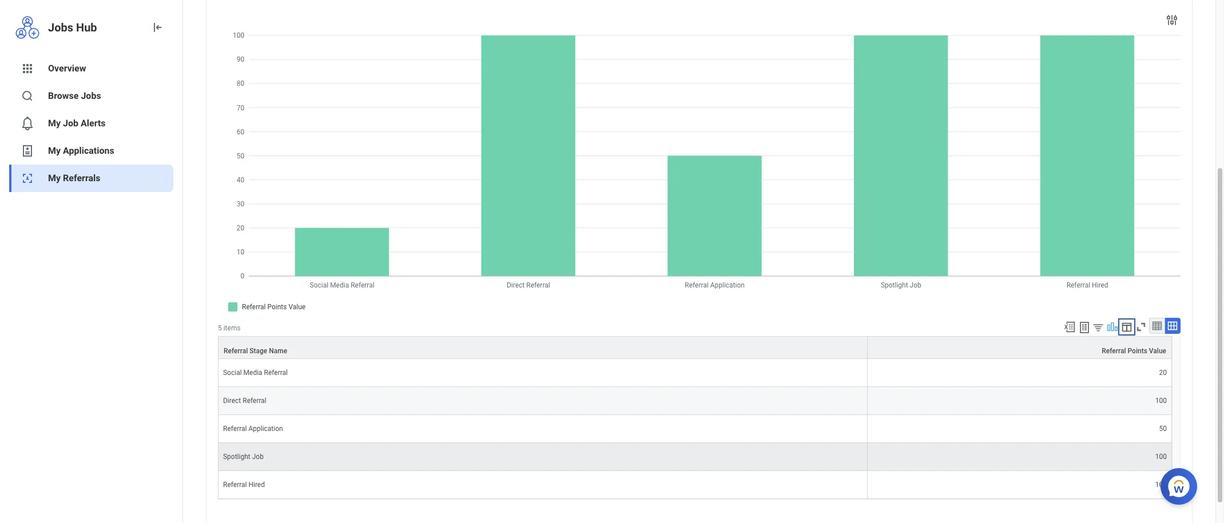 Task type: vqa. For each thing, say whether or not it's contained in the screenshot.
the 'Bulk'
no



Task type: locate. For each thing, give the bounding box(es) containing it.
job inside the navigation pane region
[[63, 118, 78, 129]]

1 row from the top
[[218, 336, 1173, 359]]

alerts
[[81, 118, 106, 129]]

4 row from the top
[[218, 415, 1173, 443]]

5 row from the top
[[218, 443, 1173, 471]]

2 my from the top
[[48, 145, 61, 156]]

hired
[[249, 481, 265, 489]]

hub
[[76, 21, 97, 34]]

1 100 from the top
[[1156, 397, 1168, 405]]

name
[[269, 347, 287, 355]]

row
[[218, 336, 1173, 359], [218, 359, 1173, 387], [218, 387, 1173, 415], [218, 415, 1173, 443], [218, 443, 1173, 471], [218, 471, 1173, 499]]

1 horizontal spatial job
[[252, 453, 264, 461]]

0 vertical spatial job
[[63, 118, 78, 129]]

row containing referral application
[[218, 415, 1173, 443]]

3 my from the top
[[48, 173, 61, 184]]

social
[[223, 369, 242, 377]]

my referrals link
[[9, 165, 173, 192]]

3 100 from the top
[[1156, 481, 1168, 489]]

browse jobs
[[48, 90, 101, 101]]

1 vertical spatial my
[[48, 145, 61, 156]]

direct
[[223, 397, 241, 405]]

overview link
[[9, 55, 173, 82]]

jobs hub element
[[48, 19, 141, 35]]

configure and view chart data image
[[1166, 13, 1180, 27]]

table image
[[1152, 321, 1164, 332]]

job inside row
[[252, 453, 264, 461]]

0 horizontal spatial job
[[63, 118, 78, 129]]

100 for referral hired
[[1156, 481, 1168, 489]]

jobs
[[48, 21, 73, 34], [81, 90, 101, 101]]

my referrals
[[48, 173, 100, 184]]

export to excel image
[[1064, 321, 1077, 334]]

search image
[[21, 89, 34, 103]]

my right the notifications large image
[[48, 118, 61, 129]]

navigation pane region
[[0, 0, 183, 524]]

my for my applications
[[48, 145, 61, 156]]

1 vertical spatial job
[[252, 453, 264, 461]]

job right spotlight
[[252, 453, 264, 461]]

0 vertical spatial my
[[48, 118, 61, 129]]

referral up social
[[224, 347, 248, 355]]

2 row from the top
[[218, 359, 1173, 387]]

1 my from the top
[[48, 118, 61, 129]]

20
[[1160, 369, 1168, 377]]

row containing social media referral
[[218, 359, 1173, 387]]

referral stage name
[[224, 347, 287, 355]]

my right my referrals image
[[48, 173, 61, 184]]

referral points value button
[[868, 337, 1172, 359]]

referral
[[224, 347, 248, 355], [1103, 347, 1127, 355], [264, 369, 288, 377], [243, 397, 267, 405], [223, 425, 247, 433], [223, 481, 247, 489]]

referrals
[[63, 173, 100, 184]]

social media referral
[[223, 369, 288, 377]]

6 row from the top
[[218, 471, 1173, 499]]

job left alerts
[[63, 118, 78, 129]]

referral for referral hired
[[223, 481, 247, 489]]

spotlight job
[[223, 453, 264, 461]]

referral up spotlight
[[223, 425, 247, 433]]

job
[[63, 118, 78, 129], [252, 453, 264, 461]]

0 vertical spatial 100
[[1156, 397, 1168, 405]]

referral stage name button
[[219, 337, 868, 359]]

100
[[1156, 397, 1168, 405], [1156, 453, 1168, 461], [1156, 481, 1168, 489]]

2 vertical spatial my
[[48, 173, 61, 184]]

3 row from the top
[[218, 387, 1173, 415]]

my
[[48, 118, 61, 129], [48, 145, 61, 156], [48, 173, 61, 184]]

1 vertical spatial 100
[[1156, 453, 1168, 461]]

referral down the expand/collapse chart icon
[[1103, 347, 1127, 355]]

1 vertical spatial jobs
[[81, 90, 101, 101]]

expand table image
[[1168, 321, 1179, 332]]

my applications
[[48, 145, 114, 156]]

100 for spotlight job
[[1156, 453, 1168, 461]]

my for my job alerts
[[48, 118, 61, 129]]

jobs left hub
[[48, 21, 73, 34]]

referral left hired
[[223, 481, 247, 489]]

2 100 from the top
[[1156, 453, 1168, 461]]

toolbar
[[1059, 318, 1181, 336]]

0 horizontal spatial jobs
[[48, 21, 73, 34]]

2 vertical spatial 100
[[1156, 481, 1168, 489]]

overview
[[48, 63, 86, 74]]

jobs down overview link
[[81, 90, 101, 101]]

0 vertical spatial jobs
[[48, 21, 73, 34]]

my right document star image
[[48, 145, 61, 156]]



Task type: describe. For each thing, give the bounding box(es) containing it.
fullscreen image
[[1136, 321, 1148, 334]]

referral application
[[223, 425, 283, 433]]

referral right direct
[[243, 397, 267, 405]]

5 items
[[218, 325, 241, 333]]

my job alerts
[[48, 118, 106, 129]]

media
[[244, 369, 262, 377]]

referral for referral points value
[[1103, 347, 1127, 355]]

direct referral
[[223, 397, 267, 405]]

applications
[[63, 145, 114, 156]]

row containing referral hired
[[218, 471, 1173, 499]]

export to worksheets image
[[1078, 321, 1092, 335]]

items
[[224, 325, 241, 333]]

5
[[218, 325, 222, 333]]

browse
[[48, 90, 79, 101]]

click to view/edit grid preferences image
[[1121, 321, 1134, 334]]

notifications large image
[[21, 117, 34, 131]]

row containing direct referral
[[218, 387, 1173, 415]]

my referrals image
[[21, 172, 34, 185]]

referral hired
[[223, 481, 265, 489]]

points
[[1128, 347, 1148, 355]]

document star image
[[21, 144, 34, 158]]

row containing spotlight job
[[218, 443, 1173, 471]]

row containing referral stage name
[[218, 336, 1173, 359]]

job for my
[[63, 118, 78, 129]]

100 for direct referral
[[1156, 397, 1168, 405]]

value
[[1150, 347, 1167, 355]]

my applications link
[[9, 137, 173, 165]]

50
[[1160, 425, 1168, 433]]

referral down 'name'
[[264, 369, 288, 377]]

expand/collapse chart image
[[1107, 321, 1120, 334]]

spotlight
[[223, 453, 251, 461]]

referral points value
[[1103, 347, 1167, 355]]

stage
[[250, 347, 267, 355]]

my job alerts link
[[9, 110, 173, 137]]

select to filter grid data image
[[1093, 322, 1105, 334]]

my for my referrals
[[48, 173, 61, 184]]

transformation import image
[[151, 21, 164, 34]]

referral for referral stage name
[[224, 347, 248, 355]]

1 horizontal spatial jobs
[[81, 90, 101, 101]]

application
[[249, 425, 283, 433]]

job for spotlight
[[252, 453, 264, 461]]

jobs hub
[[48, 21, 97, 34]]

heatmap image
[[21, 62, 34, 76]]

browse jobs link
[[9, 82, 173, 110]]

referral for referral application
[[223, 425, 247, 433]]



